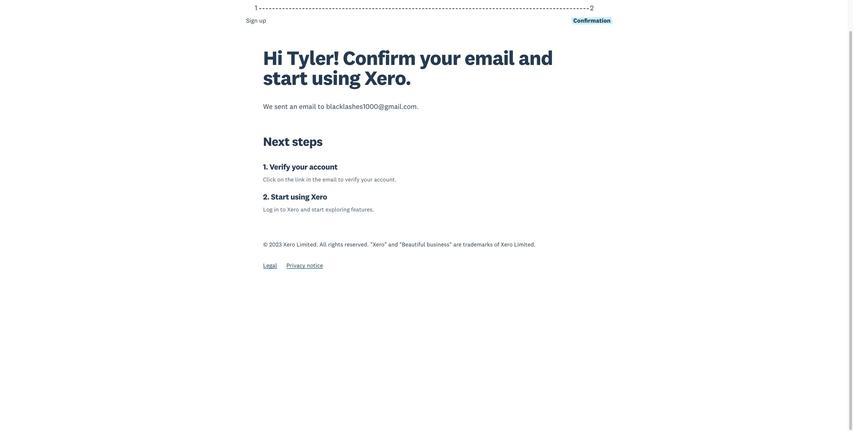 Task type: locate. For each thing, give the bounding box(es) containing it.
1 vertical spatial your
[[292, 162, 308, 172]]

legal link
[[263, 262, 277, 271]]

business"
[[427, 241, 452, 248]]

1 vertical spatial in
[[274, 206, 279, 213]]

1. verify your account
[[263, 162, 338, 172]]

an
[[290, 102, 297, 111]]

all
[[320, 241, 327, 248]]

limited. right "of"
[[514, 241, 536, 248]]

1 horizontal spatial in
[[306, 176, 311, 184]]

2 horizontal spatial email
[[465, 45, 515, 70]]

0 vertical spatial email
[[465, 45, 515, 70]]

to right "an"
[[318, 102, 325, 111]]

are
[[454, 241, 462, 248]]

start
[[271, 192, 289, 202]]

1 vertical spatial using
[[291, 192, 310, 202]]

email
[[465, 45, 515, 70], [299, 102, 316, 111], [323, 176, 337, 184]]

hi tyler! confirm your email and start using xero. region
[[88, 3, 760, 213]]

account.
[[374, 176, 397, 184]]

the right on
[[285, 176, 294, 184]]

privacy notice link
[[287, 262, 323, 271]]

using up we sent an email to blacklashes1000@gmail.com.
[[312, 65, 361, 90]]

in right 'link'
[[306, 176, 311, 184]]

0 vertical spatial and
[[519, 45, 553, 70]]

using inside hi tyler! confirm your email and start using xero.
[[312, 65, 361, 90]]

limited.
[[297, 241, 318, 248], [514, 241, 536, 248]]

in right log
[[274, 206, 279, 213]]

and
[[519, 45, 553, 70], [301, 206, 310, 213], [389, 241, 398, 248]]

2 horizontal spatial your
[[420, 45, 461, 70]]

log in to xero and start exploring features.
[[263, 206, 374, 213]]

xero up "log in to xero and start exploring features."
[[311, 192, 327, 202]]

2023
[[269, 241, 282, 248]]

1 horizontal spatial limited.
[[514, 241, 536, 248]]

0 vertical spatial start
[[263, 65, 308, 90]]

click
[[263, 176, 276, 184]]

xero.
[[365, 65, 411, 90]]

1
[[255, 3, 258, 12]]

of
[[495, 241, 500, 248]]

xero
[[311, 192, 327, 202], [287, 206, 299, 213], [283, 241, 295, 248], [501, 241, 513, 248]]

©
[[263, 241, 268, 248]]

2 vertical spatial email
[[323, 176, 337, 184]]

© 2023 xero limited. all rights reserved. "xero" and "beautiful business" are trademarks of xero limited.
[[263, 241, 536, 248]]

1 vertical spatial start
[[312, 206, 324, 213]]

0 horizontal spatial email
[[299, 102, 316, 111]]

1 vertical spatial email
[[299, 102, 316, 111]]

2 horizontal spatial and
[[519, 45, 553, 70]]

1 horizontal spatial start
[[312, 206, 324, 213]]

sent
[[275, 102, 288, 111]]

up
[[259, 17, 266, 24]]

0 vertical spatial in
[[306, 176, 311, 184]]

1 horizontal spatial and
[[389, 241, 398, 248]]

"xero"
[[370, 241, 387, 248]]

and inside hi tyler! confirm your email and start using xero.
[[519, 45, 553, 70]]

link
[[295, 176, 305, 184]]

xero right 2023
[[283, 241, 295, 248]]

0 horizontal spatial limited.
[[297, 241, 318, 248]]

to down start
[[280, 206, 286, 213]]

2.
[[263, 192, 270, 202]]

0 horizontal spatial and
[[301, 206, 310, 213]]

0 horizontal spatial in
[[274, 206, 279, 213]]

to
[[318, 102, 325, 111], [338, 176, 344, 184], [280, 206, 286, 213]]

0 vertical spatial your
[[420, 45, 461, 70]]

0 horizontal spatial the
[[285, 176, 294, 184]]

1 horizontal spatial the
[[313, 176, 321, 184]]

0 horizontal spatial your
[[292, 162, 308, 172]]

the down account
[[313, 176, 321, 184]]

sign up
[[246, 17, 266, 24]]

to left verify
[[338, 176, 344, 184]]

1.
[[263, 162, 268, 172]]

start left exploring
[[312, 206, 324, 213]]

1 horizontal spatial using
[[312, 65, 361, 90]]

start inside hi tyler! confirm your email and start using xero.
[[263, 65, 308, 90]]

we
[[263, 102, 273, 111]]

0 vertical spatial using
[[312, 65, 361, 90]]

next steps
[[263, 134, 323, 149]]

0 vertical spatial to
[[318, 102, 325, 111]]

exploring
[[326, 206, 350, 213]]

start up sent
[[263, 65, 308, 90]]

legal
[[263, 262, 277, 269]]

verify
[[345, 176, 360, 184]]

using
[[312, 65, 361, 90], [291, 192, 310, 202]]

email inside hi tyler! confirm your email and start using xero.
[[465, 45, 515, 70]]

2 vertical spatial your
[[361, 176, 373, 184]]

0 horizontal spatial to
[[280, 206, 286, 213]]

confirmation
[[574, 17, 611, 24]]

"beautiful
[[400, 241, 426, 248]]

on
[[277, 176, 284, 184]]

account
[[309, 162, 338, 172]]

using down 'link'
[[291, 192, 310, 202]]

the
[[285, 176, 294, 184], [313, 176, 321, 184]]

privacy notice
[[287, 262, 323, 269]]

start
[[263, 65, 308, 90], [312, 206, 324, 213]]

xero right "of"
[[501, 241, 513, 248]]

0 horizontal spatial start
[[263, 65, 308, 90]]

in
[[306, 176, 311, 184], [274, 206, 279, 213]]

xero down 2. start using xero
[[287, 206, 299, 213]]

2 horizontal spatial to
[[338, 176, 344, 184]]

limited. left all
[[297, 241, 318, 248]]

your
[[420, 45, 461, 70], [292, 162, 308, 172], [361, 176, 373, 184]]



Task type: describe. For each thing, give the bounding box(es) containing it.
2. start using xero
[[263, 192, 327, 202]]

log
[[263, 206, 273, 213]]

privacy
[[287, 262, 306, 269]]

we sent an email to blacklashes1000@gmail.com.
[[263, 102, 419, 111]]

blacklashes1000@gmail.com.
[[326, 102, 419, 111]]

trademarks
[[463, 241, 493, 248]]

1 horizontal spatial to
[[318, 102, 325, 111]]

2 vertical spatial and
[[389, 241, 398, 248]]

1 horizontal spatial email
[[323, 176, 337, 184]]

verify
[[270, 162, 290, 172]]

steps
[[292, 134, 323, 149]]

hi
[[263, 45, 283, 70]]

next
[[263, 134, 290, 149]]

confirm
[[343, 45, 416, 70]]

1 limited. from the left
[[297, 241, 318, 248]]

1 the from the left
[[285, 176, 294, 184]]

1 vertical spatial and
[[301, 206, 310, 213]]

0 horizontal spatial using
[[291, 192, 310, 202]]

2 limited. from the left
[[514, 241, 536, 248]]

1 vertical spatial to
[[338, 176, 344, 184]]

notice
[[307, 262, 323, 269]]

rights
[[328, 241, 343, 248]]

1 horizontal spatial your
[[361, 176, 373, 184]]

2 vertical spatial to
[[280, 206, 286, 213]]

steps group
[[88, 3, 760, 48]]

sign
[[246, 17, 258, 24]]

2
[[591, 3, 594, 12]]

reserved.
[[345, 241, 369, 248]]

your inside hi tyler! confirm your email and start using xero.
[[420, 45, 461, 70]]

tyler!
[[287, 45, 339, 70]]

hi tyler! confirm your email and start using xero.
[[263, 45, 553, 90]]

click on the link in the email to verify your account.
[[263, 176, 397, 184]]

features.
[[351, 206, 374, 213]]

2 the from the left
[[313, 176, 321, 184]]



Task type: vqa. For each thing, say whether or not it's contained in the screenshot.
the top the to
yes



